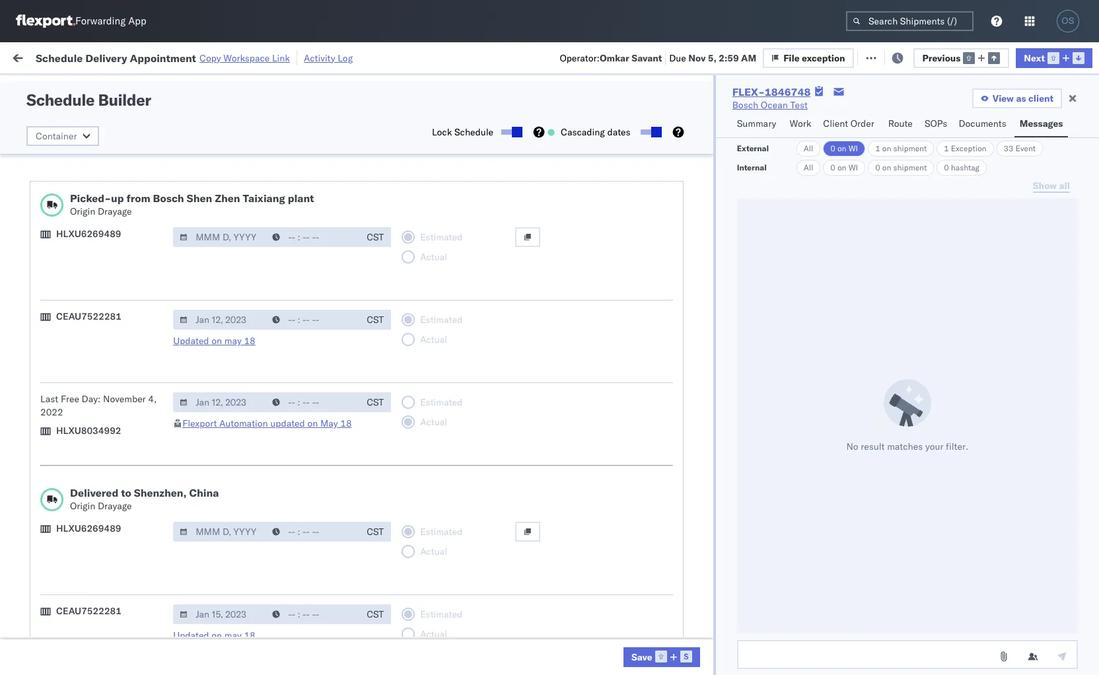 Task type: locate. For each thing, give the bounding box(es) containing it.
MMM D, YYYY text field
[[173, 310, 267, 330], [173, 393, 267, 412], [173, 522, 267, 542], [173, 605, 267, 625]]

may down 8:30
[[225, 630, 242, 642]]

flex-2130384 button
[[709, 566, 801, 584], [709, 566, 801, 584], [709, 595, 801, 613], [709, 595, 801, 613]]

0 vertical spatial upload customs clearance documents
[[30, 125, 145, 150]]

1 vertical spatial dec
[[275, 336, 292, 348]]

all button down work button
[[797, 141, 821, 157]]

1 vertical spatial flex-2130384
[[730, 598, 798, 610]]

confirm pickup from rotterdam, netherlands link
[[30, 619, 188, 646]]

--
[[576, 133, 588, 144]]

2 netherlands from the top
[[30, 604, 82, 616]]

container inside button
[[36, 130, 77, 142]]

2 upload customs clearance documents button from the top
[[30, 270, 188, 298]]

2 updated on may 18 button from the top
[[173, 630, 256, 642]]

gvcu5265864 for 2:00 am est, feb 3, 2023
[[814, 627, 880, 639]]

drayage down to
[[98, 500, 132, 512]]

0 on wi down caiu7969337
[[831, 163, 859, 173]]

hlxu6269489, for schedule pickup from los angeles, ca link associated with 2:59 am edt, nov 5, 2022
[[885, 190, 952, 202]]

appointment up the confirm pickup from los angeles, ca link
[[108, 335, 163, 347]]

pm down 2:59 am est, jan 25, 2023
[[241, 540, 255, 552]]

1 all button from the top
[[797, 141, 821, 157]]

5 hlxu6269489, from the top
[[885, 278, 952, 290]]

schedule delivery appointment button
[[30, 218, 163, 233], [30, 335, 163, 349], [30, 451, 163, 466], [30, 568, 163, 582]]

2 ceau7522281 from the top
[[56, 606, 122, 617]]

workspace
[[224, 52, 270, 64]]

8:30 pm est, jan 30, 2023
[[213, 598, 331, 610]]

confirm inside confirm pickup from los angeles, ca
[[30, 358, 64, 370]]

2 fcl from the top
[[434, 162, 451, 174]]

schedule pickup from los angeles, ca link
[[30, 154, 188, 180], [30, 183, 188, 209], [30, 241, 188, 267], [30, 299, 188, 326], [30, 415, 188, 442], [30, 503, 188, 529]]

0 horizontal spatial file
[[784, 52, 800, 64]]

container for container
[[36, 130, 77, 142]]

4 ceau7522281, hlxu6269489, hlxu8034992 from the top
[[814, 249, 1019, 260]]

1 gvcu5265864 from the top
[[814, 452, 880, 464]]

numbers for mbl/mawb numbers
[[948, 108, 981, 118]]

delivery inside button
[[67, 394, 101, 406]]

1 vertical spatial 11:30
[[213, 540, 239, 552]]

container inside container numbers button
[[814, 102, 850, 112]]

2 vertical spatial edt,
[[253, 220, 273, 232]]

confirm
[[30, 358, 64, 370], [30, 394, 64, 406], [30, 620, 64, 632]]

18 right '2:00'
[[244, 630, 256, 642]]

ceau7522281 up confirm pickup from los angeles, ca
[[56, 311, 122, 323]]

shipment for 1 on shipment
[[894, 143, 928, 153]]

shipment up 0 on shipment
[[894, 143, 928, 153]]

: left ready
[[96, 82, 98, 92]]

drayage inside picked-up from bosch shen zhen taixiang plant origin drayage
[[98, 206, 132, 217]]

11:30 up 2:59 am est, jan 25, 2023
[[213, 482, 239, 493]]

3 clearance from the top
[[102, 532, 145, 544]]

1893174
[[758, 423, 798, 435]]

18
[[244, 335, 256, 347], [341, 418, 352, 430], [244, 630, 256, 642]]

2:59 am est, dec 14, 2022
[[213, 307, 334, 319], [213, 336, 334, 348]]

1 horizontal spatial numbers
[[948, 108, 981, 118]]

jan left 25,
[[275, 511, 290, 523]]

0 vertical spatial netherlands
[[30, 488, 82, 499]]

1 drayage from the top
[[98, 206, 132, 217]]

18 up 9:00 am est, dec 24, 2022
[[244, 335, 256, 347]]

12 fcl from the top
[[434, 627, 451, 639]]

3 2130387 from the top
[[758, 540, 798, 552]]

route
[[889, 118, 913, 130]]

angeles, inside confirm pickup from los angeles, ca
[[136, 358, 173, 370]]

1 abcdefg78456546 from the top
[[900, 307, 989, 319]]

origin down the picked-
[[70, 206, 95, 217]]

drayage
[[98, 206, 132, 217], [98, 500, 132, 512]]

schedule delivery appointment link up confirm pickup from rotterdam, netherlands
[[30, 568, 163, 581]]

4 schedule delivery appointment link from the top
[[30, 568, 163, 581]]

2 vertical spatial clearance
[[102, 532, 145, 544]]

9:00 am est, dec 24, 2022
[[213, 394, 334, 406]]

schedule delivery appointment button down the picked-
[[30, 218, 163, 233]]

schedule pickup from los angeles, ca link for 2:59 am est, jan 25, 2023
[[30, 503, 188, 529]]

lhuu7894563, uetu5238478 for confirm delivery
[[814, 394, 949, 406]]

1 vertical spatial updated on may 18 button
[[173, 630, 256, 642]]

2 : from the left
[[307, 82, 310, 92]]

jan for 25,
[[275, 511, 290, 523]]

schedule delivery appointment link for third schedule delivery appointment button from the bottom of the page
[[30, 335, 163, 348]]

1 ocean fcl from the top
[[405, 133, 451, 144]]

delivery for 4th schedule delivery appointment button from the top
[[72, 568, 106, 580]]

1 schedule pickup from rotterdam, netherlands link from the top
[[30, 474, 188, 500]]

origin down delivered at the bottom
[[70, 500, 95, 512]]

may for bosch
[[225, 335, 242, 347]]

3 customs from the top
[[63, 532, 100, 544]]

uetu5238478 for confirm delivery
[[885, 394, 949, 406]]

updated for bosch
[[173, 335, 209, 347]]

ca inside confirm pickup from los angeles, ca
[[30, 371, 43, 383]]

1 vertical spatial no
[[847, 441, 859, 452]]

schedule delivery appointment down the picked-
[[30, 219, 163, 231]]

bosch inside picked-up from bosch shen zhen taixiang plant origin drayage
[[153, 192, 184, 205]]

from inside confirm pickup from rotterdam, netherlands
[[98, 620, 117, 632]]

appointment down up on the top left of the page
[[108, 219, 163, 231]]

schedule pickup from rotterdam, netherlands link for 8:30 pm est, jan 30, 2023
[[30, 590, 188, 616]]

maeu9408431
[[900, 452, 967, 464], [900, 627, 967, 639], [900, 656, 967, 668]]

1 1 from the left
[[876, 143, 881, 153]]

updated on may 18 button down 8:30
[[173, 630, 256, 642]]

9 ocean fcl from the top
[[405, 511, 451, 523]]

2:59
[[719, 52, 740, 64], [213, 162, 233, 174], [213, 191, 233, 203], [213, 220, 233, 232], [213, 307, 233, 319], [213, 336, 233, 348], [213, 423, 233, 435], [213, 511, 233, 523]]

edt, down taixiang
[[253, 220, 273, 232]]

2:59 am edt, nov 5, 2022 up mmm d, yyyy text box
[[213, 191, 329, 203]]

nov up plant
[[276, 162, 293, 174]]

schedule delivery appointment up confirm pickup from rotterdam, netherlands
[[30, 568, 163, 580]]

2 -- : -- -- text field from the top
[[266, 605, 360, 625]]

from for schedule pickup from rotterdam, netherlands 'link' corresponding to 11:30 pm est, jan 23, 2023
[[103, 474, 122, 486]]

schedule pickup from los angeles, ca button
[[30, 154, 188, 181], [30, 183, 188, 211], [30, 241, 188, 269], [30, 299, 188, 327], [30, 415, 188, 443], [30, 503, 188, 530]]

2022 for the "schedule pickup from los angeles, ca" button associated with 2:59 am edt, nov 5, 2022
[[306, 191, 329, 203]]

test123456 for schedule pickup from los angeles, ca link associated with 2:59 am edt, nov 5, 2022
[[900, 191, 956, 203]]

appointment up to
[[108, 452, 163, 464]]

hlxu6269489 for delivered
[[56, 523, 121, 535]]

0 vertical spatial shipment
[[894, 143, 928, 153]]

omkar left s
[[1066, 220, 1093, 232]]

no down msdu7304509
[[847, 441, 859, 452]]

pickup inside confirm pickup from rotterdam, netherlands
[[67, 620, 95, 632]]

2:59 for the "schedule pickup from los angeles, ca" button related to 2:59 am est, dec 14, 2022
[[213, 307, 233, 319]]

1 horizontal spatial :
[[307, 82, 310, 92]]

0 vertical spatial updated
[[173, 335, 209, 347]]

pickup for 6th schedule pickup from los angeles, ca link from the bottom of the page
[[72, 154, 100, 166]]

2 mmm d, yyyy text field from the top
[[173, 393, 267, 412]]

file up flex-1846748 link
[[784, 52, 800, 64]]

2 ceau7522281, from the top
[[814, 190, 882, 202]]

2 flex-1889466 from the top
[[730, 336, 798, 348]]

no right snoozed
[[313, 82, 324, 92]]

file exception up flex-1846748 link
[[784, 52, 846, 64]]

flexport automation updated on may 18
[[183, 418, 352, 430]]

0 horizontal spatial numbers
[[814, 113, 847, 123]]

4 ocean fcl from the top
[[405, 249, 451, 261]]

2 karl from the top
[[690, 482, 707, 493]]

confirm for confirm delivery
[[30, 394, 64, 406]]

flex-2130387 for 2:00 am est, feb 3, 2023
[[730, 627, 798, 639]]

schedule delivery appointment up confirm pickup from los angeles, ca
[[30, 335, 163, 347]]

flex-2130387 button
[[709, 449, 801, 468], [709, 449, 801, 468], [709, 478, 801, 497], [709, 478, 801, 497], [709, 536, 801, 555], [709, 536, 801, 555], [709, 624, 801, 642], [709, 624, 801, 642], [709, 653, 801, 671], [709, 653, 801, 671]]

from for schedule pickup from los angeles, ca link associated with 2:59 am est, jan 25, 2023
[[103, 503, 122, 515]]

9:00
[[213, 394, 233, 406]]

1 cst from the top
[[367, 231, 384, 243]]

maeu9736123
[[900, 423, 967, 435]]

schedule delivery appointment button up confirm pickup from rotterdam, netherlands
[[30, 568, 163, 582]]

updated on may 18 up 9:00
[[173, 335, 256, 347]]

1 vertical spatial shipment
[[894, 163, 928, 173]]

filtered by:
[[13, 81, 61, 93]]

0 on wi for 0
[[831, 163, 859, 173]]

0 vertical spatial upload customs clearance documents button
[[30, 125, 188, 152]]

1 vertical spatial origin
[[70, 500, 95, 512]]

2:59 for the "schedule pickup from los angeles, ca" button for 2:59 am est, jan 13, 2023
[[213, 423, 233, 435]]

am
[[742, 52, 757, 64], [235, 162, 250, 174], [235, 191, 250, 203], [235, 220, 250, 232], [235, 307, 250, 319], [235, 336, 250, 348], [235, 394, 250, 406], [235, 423, 250, 435], [235, 511, 250, 523], [235, 627, 250, 639]]

client
[[824, 118, 849, 130]]

0 vertical spatial confirm
[[30, 358, 64, 370]]

1 edt, from the top
[[253, 162, 273, 174]]

appointment up confirm pickup from rotterdam, netherlands link
[[108, 568, 163, 580]]

1889466
[[758, 307, 798, 319], [758, 336, 798, 348], [758, 365, 798, 377], [758, 394, 798, 406]]

0 horizontal spatial 1
[[876, 143, 881, 153]]

2 vertical spatial -- : -- -- text field
[[266, 522, 360, 542]]

rotterdam, for 8:30 pm est, jan 30, 2023
[[125, 591, 172, 603]]

log
[[338, 52, 353, 64]]

1 upload customs clearance documents from the top
[[30, 125, 145, 150]]

5 gvcu5265864 from the top
[[814, 656, 880, 668]]

-- : -- -- text field for 1st mmm d, yyyy text field from the bottom
[[266, 605, 360, 625]]

3 upload customs clearance documents link from the top
[[30, 532, 188, 558]]

-- : -- -- text field for third mmm d, yyyy text field from the bottom
[[266, 393, 360, 412]]

view as client button
[[973, 89, 1063, 108]]

gvcu5265864
[[814, 452, 880, 464], [814, 481, 880, 493], [814, 539, 880, 551], [814, 627, 880, 639], [814, 656, 880, 668]]

3 upload from the top
[[30, 532, 60, 544]]

0 vertical spatial flex-2130384
[[730, 569, 798, 581]]

schedule delivery appointment link up confirm pickup from los angeles, ca
[[30, 335, 163, 348]]

ceau7522281 for picked-up from bosch shen zhen taixiang plant
[[56, 311, 122, 323]]

2 hlxu6269489, from the top
[[885, 190, 952, 202]]

3 schedule delivery appointment link from the top
[[30, 451, 163, 464]]

1 vertical spatial -- : -- -- text field
[[266, 310, 360, 330]]

schedule delivery appointment link down the picked-
[[30, 218, 163, 232]]

2023 right 23,
[[313, 482, 336, 493]]

3 flex-2130387 from the top
[[730, 540, 798, 552]]

los for the confirm pickup from los angeles, ca link
[[119, 358, 134, 370]]

nov right due
[[689, 52, 706, 64]]

exception
[[892, 51, 935, 63], [803, 52, 846, 64]]

schedule pickup from rotterdam, netherlands button
[[30, 474, 188, 501], [30, 590, 188, 618]]

snoozed
[[276, 82, 307, 92]]

33
[[1005, 143, 1014, 153]]

schedule delivery appointment up delivered at the bottom
[[30, 452, 163, 464]]

action
[[1054, 51, 1083, 63]]

ceau7522281 for delivered to shenzhen, china
[[56, 606, 122, 617]]

1 vertical spatial updated
[[173, 630, 209, 642]]

6 schedule pickup from los angeles, ca from the top
[[30, 503, 178, 529]]

0 horizontal spatial work
[[144, 51, 168, 63]]

edt, right zhen
[[253, 191, 273, 203]]

gvcu5265864 for 11:30 pm est, jan 23, 2023
[[814, 481, 880, 493]]

1 vertical spatial 2:59 am edt, nov 5, 2022
[[213, 191, 329, 203]]

lhuu7894563, uetu5238478 for schedule pickup from los angeles, ca
[[814, 307, 949, 319]]

3 uetu5238478 from the top
[[885, 365, 949, 377]]

2 vertical spatial rotterdam,
[[119, 620, 166, 632]]

upload
[[30, 125, 60, 137], [30, 271, 60, 283], [30, 532, 60, 544]]

4 account from the top
[[644, 569, 679, 581]]

schedule delivery appointment link for second schedule delivery appointment button from the bottom of the page
[[30, 451, 163, 464]]

0 vertical spatial schedule pickup from rotterdam, netherlands
[[30, 474, 172, 499]]

0 down caiu7969337
[[831, 163, 836, 173]]

1 left the exception on the right of page
[[945, 143, 950, 153]]

2 ca from the top
[[30, 197, 43, 209]]

flex-1889466 for confirm delivery
[[730, 394, 798, 406]]

1 vertical spatial updated on may 18
[[173, 630, 256, 642]]

0 vertical spatial -- : -- -- text field
[[266, 393, 360, 412]]

0
[[831, 143, 836, 153], [831, 163, 836, 173], [876, 163, 881, 173], [945, 163, 950, 173]]

ocean fcl
[[405, 133, 451, 144], [405, 162, 451, 174], [405, 220, 451, 232], [405, 249, 451, 261], [405, 307, 451, 319], [405, 336, 451, 348], [405, 394, 451, 406], [405, 423, 451, 435], [405, 511, 451, 523], [405, 540, 451, 552], [405, 598, 451, 610], [405, 627, 451, 639]]

previous
[[923, 52, 961, 64]]

1 updated on may 18 from the top
[[173, 335, 256, 347]]

0 vertical spatial 18
[[244, 335, 256, 347]]

ceau7522281 up confirm pickup from rotterdam, netherlands
[[56, 606, 122, 617]]

flex-
[[733, 85, 765, 98], [730, 133, 758, 144], [730, 162, 758, 174], [730, 191, 758, 203], [730, 220, 758, 232], [730, 249, 758, 261], [730, 278, 758, 290], [730, 307, 758, 319], [730, 336, 758, 348], [730, 365, 758, 377], [730, 394, 758, 406], [730, 423, 758, 435], [730, 452, 758, 464], [730, 482, 758, 493], [730, 511, 758, 523], [730, 540, 758, 552], [730, 569, 758, 581], [730, 598, 758, 610], [730, 627, 758, 639], [730, 656, 758, 668]]

origin
[[70, 206, 95, 217], [70, 500, 95, 512]]

2023 right 3,
[[304, 627, 327, 639]]

pm up 2:59 am est, jan 25, 2023
[[241, 482, 255, 493]]

uetu5238478
[[885, 307, 949, 319], [885, 336, 949, 348], [885, 365, 949, 377], [885, 394, 949, 406]]

0 vertical spatial all
[[804, 143, 814, 153]]

activity log
[[304, 52, 353, 64]]

upload customs clearance documents
[[30, 125, 145, 150], [30, 271, 145, 296], [30, 532, 145, 558]]

jan left 23,
[[280, 482, 295, 493]]

5, right due
[[709, 52, 717, 64]]

2 2:59 am edt, nov 5, 2022 from the top
[[213, 191, 329, 203]]

7 ca from the top
[[30, 517, 43, 529]]

1 horizontal spatial flexport
[[491, 133, 525, 144]]

6 resize handle column header from the left
[[686, 102, 702, 676]]

:
[[96, 82, 98, 92], [307, 82, 310, 92]]

bosch
[[733, 99, 759, 111], [491, 162, 517, 174], [576, 162, 603, 174], [153, 192, 184, 205], [491, 220, 517, 232], [491, 249, 517, 261]]

0 vertical spatial upload customs clearance documents link
[[30, 125, 188, 151]]

import work button
[[107, 42, 173, 72]]

schedule pickup from los angeles, ca button for 2:59 am est, jan 13, 2023
[[30, 415, 188, 443]]

origin inside picked-up from bosch shen zhen taixiang plant origin drayage
[[70, 206, 95, 217]]

0 horizontal spatial no
[[313, 82, 324, 92]]

1 vertical spatial all
[[804, 163, 814, 173]]

angeles, for fourth schedule pickup from los angeles, ca link from the bottom
[[142, 242, 178, 254]]

0 vertical spatial all button
[[797, 141, 821, 157]]

1 vertical spatial upload customs clearance documents link
[[30, 270, 188, 296]]

2023 right the 30,
[[308, 598, 331, 610]]

jan left 13,
[[275, 423, 290, 435]]

1 vertical spatial -- : -- -- text field
[[266, 605, 360, 625]]

1 vertical spatial maeu9408431
[[900, 627, 967, 639]]

0 on wi
[[831, 143, 859, 153], [831, 163, 859, 173]]

1 schedule pickup from los angeles, ca link from the top
[[30, 154, 188, 180]]

2023 right 13,
[[308, 423, 331, 435]]

2:59 am edt, nov 5, 2022 for schedule pickup from los angeles, ca
[[213, 191, 329, 203]]

2:59 am edt, nov 5, 2022 down taixiang
[[213, 220, 329, 232]]

1 horizontal spatial work
[[790, 118, 812, 130]]

savant
[[632, 52, 663, 64]]

1 vertical spatial upload
[[30, 271, 60, 283]]

0 left hashtag
[[945, 163, 950, 173]]

jan left the 30,
[[274, 598, 289, 610]]

2 origin from the top
[[70, 500, 95, 512]]

exception down search shipments (/) text box at the right top of page
[[892, 51, 935, 63]]

: down the 205
[[307, 82, 310, 92]]

work right the import
[[144, 51, 168, 63]]

file down search shipments (/) text box at the right top of page
[[874, 51, 890, 63]]

result
[[862, 441, 885, 452]]

2 schedule delivery appointment from the top
[[30, 335, 163, 347]]

from for fourth schedule pickup from los angeles, ca link from the bottom
[[103, 242, 122, 254]]

edt,
[[253, 162, 273, 174], [253, 191, 273, 203], [253, 220, 273, 232]]

18 right may
[[341, 418, 352, 430]]

1 1889466 from the top
[[758, 307, 798, 319]]

1 vertical spatial netherlands
[[30, 604, 82, 616]]

netherlands inside confirm pickup from rotterdam, netherlands
[[30, 633, 82, 645]]

1 vertical spatial upload customs clearance documents
[[30, 271, 145, 296]]

2130387 for 11:30 pm est, jan 28, 2023
[[758, 540, 798, 552]]

0 vertical spatial consignee
[[554, 133, 599, 144]]

1 vertical spatial nyku9743990
[[814, 598, 879, 609]]

2:59 am edt, nov 5, 2022 up taixiang
[[213, 162, 329, 174]]

hlxu8034992
[[955, 161, 1019, 173], [955, 190, 1019, 202], [955, 219, 1019, 231], [955, 249, 1019, 260], [955, 278, 1019, 290], [56, 425, 121, 437]]

hlxu6269489, for second upload customs clearance documents link from the top
[[885, 278, 952, 290]]

2023 for 11:30 pm est, jan 28, 2023
[[313, 540, 336, 552]]

0 vertical spatial 11:30
[[213, 482, 239, 493]]

0 vertical spatial flexport
[[491, 133, 525, 144]]

customs for 2nd the upload customs clearance documents button
[[63, 271, 100, 283]]

1 vertical spatial ceau7522281
[[56, 606, 122, 617]]

2 vertical spatial maeu9408431
[[900, 656, 967, 668]]

6 ca from the top
[[30, 429, 43, 441]]

2 vertical spatial dec
[[275, 394, 292, 406]]

2 vertical spatial confirm
[[30, 620, 64, 632]]

all for internal
[[804, 163, 814, 173]]

all button for external
[[797, 141, 821, 157]]

1 vertical spatial drayage
[[98, 500, 132, 512]]

forwarding app link
[[16, 15, 147, 28]]

1 wi from the top
[[849, 143, 859, 153]]

0 vertical spatial 14,
[[294, 307, 309, 319]]

flexport down 9:00
[[183, 418, 217, 430]]

drayage down up on the top left of the page
[[98, 206, 132, 217]]

schedule pickup from los angeles, ca button for 2:59 am est, dec 14, 2022
[[30, 299, 188, 327]]

1660288
[[758, 133, 798, 144]]

2 vertical spatial netherlands
[[30, 633, 82, 645]]

flex-1889466 for confirm pickup from los angeles, ca
[[730, 365, 798, 377]]

schedule delivery appointment button up delivered at the bottom
[[30, 451, 163, 466]]

hlxu6269489 down delivered at the bottom
[[56, 523, 121, 535]]

-- : -- -- text field for picked-up from bosch shen zhen taixiang plant
[[266, 227, 360, 247]]

message
[[178, 51, 215, 63]]

ceau7522281, hlxu6269489, hlxu8034992 for fourth schedule pickup from los angeles, ca link from the bottom
[[814, 249, 1019, 260]]

resize handle column header
[[189, 102, 205, 676], [336, 102, 352, 676], [382, 102, 398, 676], [468, 102, 484, 676], [554, 102, 570, 676], [686, 102, 702, 676], [792, 102, 808, 676], [878, 102, 894, 676], [1043, 102, 1059, 676], [1076, 102, 1092, 676]]

0 vertical spatial 2:59 am edt, nov 5, 2022
[[213, 162, 329, 174]]

3 confirm from the top
[[30, 620, 64, 632]]

1 ca from the top
[[30, 168, 43, 179]]

0 vertical spatial pm
[[241, 482, 255, 493]]

container down workitem
[[36, 130, 77, 142]]

schedule pickup from los angeles, ca button for 2:59 am est, jan 25, 2023
[[30, 503, 188, 530]]

0 vertical spatial hlxu6269489
[[56, 228, 121, 240]]

0 vertical spatial upload
[[30, 125, 60, 137]]

0 vertical spatial wi
[[849, 143, 859, 153]]

wi for 0
[[849, 163, 859, 173]]

0 horizontal spatial :
[[96, 82, 98, 92]]

1 upload customs clearance documents button from the top
[[30, 125, 188, 152]]

save button
[[624, 648, 700, 668]]

3 schedule delivery appointment from the top
[[30, 452, 163, 464]]

1 horizontal spatial 1
[[945, 143, 950, 153]]

exception up "container numbers"
[[803, 52, 846, 64]]

ca
[[30, 168, 43, 179], [30, 197, 43, 209], [30, 255, 43, 267], [30, 313, 43, 325], [30, 371, 43, 383], [30, 429, 43, 441], [30, 517, 43, 529]]

0 vertical spatial rotterdam,
[[125, 474, 172, 486]]

omkar left savant
[[600, 52, 630, 64]]

1 vertical spatial hlxu6269489
[[56, 523, 121, 535]]

2023 right 25,
[[308, 511, 331, 523]]

shipment down "1 on shipment"
[[894, 163, 928, 173]]

1 flex-1889466 from the top
[[730, 307, 798, 319]]

1 vertical spatial may
[[225, 630, 242, 642]]

-- : -- -- text field
[[266, 393, 360, 412], [266, 605, 360, 625]]

5, up plant
[[295, 162, 304, 174]]

3 mmm d, yyyy text field from the top
[[173, 522, 267, 542]]

pickup
[[72, 154, 100, 166], [72, 183, 100, 195], [72, 242, 100, 254], [72, 300, 100, 312], [67, 358, 95, 370], [72, 416, 100, 428], [72, 474, 100, 486], [72, 503, 100, 515], [72, 591, 100, 603], [67, 620, 95, 632]]

abcdefg78456546 for confirm delivery
[[900, 394, 989, 406]]

1 integration from the top
[[576, 452, 622, 464]]

-
[[576, 133, 582, 144], [582, 133, 588, 144], [682, 452, 687, 464], [682, 482, 687, 493], [682, 540, 687, 552], [682, 569, 687, 581], [682, 598, 687, 610], [682, 627, 687, 639], [682, 656, 687, 668]]

from inside confirm pickup from los angeles, ca
[[98, 358, 117, 370]]

all button down 1660288
[[797, 160, 821, 176]]

1 vertical spatial 14,
[[294, 336, 309, 348]]

23,
[[297, 482, 311, 493]]

los for 2:59 am est, dec 14, 2022 schedule pickup from los angeles, ca link
[[125, 300, 139, 312]]

confirm inside confirm pickup from rotterdam, netherlands
[[30, 620, 64, 632]]

2:59 am est, dec 14, 2022 for schedule delivery appointment
[[213, 336, 334, 348]]

customs
[[63, 125, 100, 137], [63, 271, 100, 283], [63, 532, 100, 544]]

3 test123456 from the top
[[900, 220, 956, 232]]

0 vertical spatial 0 on wi
[[831, 143, 859, 153]]

0 vertical spatial 2:59 am est, dec 14, 2022
[[213, 307, 334, 319]]

4 2130387 from the top
[[758, 627, 798, 639]]

2 shipment from the top
[[894, 163, 928, 173]]

0 vertical spatial dec
[[275, 307, 292, 319]]

filter.
[[947, 441, 969, 452]]

2130387 for 11:30 pm est, jan 23, 2023
[[758, 482, 798, 493]]

11:30 down 2:59 am est, jan 25, 2023
[[213, 540, 239, 552]]

0 down client
[[831, 143, 836, 153]]

-- : -- -- text field up 3,
[[266, 605, 360, 625]]

schedule pickup from rotterdam, netherlands for 8:30
[[30, 591, 172, 616]]

pickup inside confirm pickup from los angeles, ca
[[67, 358, 95, 370]]

2023 for 2:00 am est, feb 3, 2023
[[304, 627, 327, 639]]

previous button
[[914, 48, 1010, 68]]

los inside confirm pickup from los angeles, ca
[[119, 358, 134, 370]]

2 drayage from the top
[[98, 500, 132, 512]]

4 cst from the top
[[367, 526, 384, 538]]

lhuu7894563, for confirm delivery
[[814, 394, 883, 406]]

builder
[[98, 90, 151, 110]]

1 horizontal spatial consignee
[[637, 423, 682, 435]]

ca for 6th schedule pickup from los angeles, ca link from the bottom of the page
[[30, 168, 43, 179]]

id
[[726, 108, 734, 118]]

angeles, for 2:59 am est, jan 13, 2023 schedule pickup from los angeles, ca link
[[142, 416, 178, 428]]

2 vertical spatial upload customs clearance documents link
[[30, 532, 188, 558]]

consignee right demo
[[554, 133, 599, 144]]

5 ceau7522281, hlxu6269489, hlxu8034992 from the top
[[814, 278, 1019, 290]]

None text field
[[738, 641, 1079, 670]]

rotterdam, for 11:30 pm est, jan 23, 2023
[[125, 474, 172, 486]]

file exception
[[874, 51, 935, 63], [784, 52, 846, 64]]

9 resize handle column header from the left
[[1043, 102, 1059, 676]]

: for snoozed
[[307, 82, 310, 92]]

2 schedule pickup from los angeles, ca from the top
[[30, 183, 178, 209]]

dec
[[275, 307, 292, 319], [275, 336, 292, 348], [275, 394, 292, 406]]

2023 right 28, at the left bottom of the page
[[313, 540, 336, 552]]

ocean
[[761, 99, 789, 111], [405, 133, 432, 144], [405, 162, 432, 174], [519, 162, 546, 174], [605, 162, 632, 174], [405, 220, 432, 232], [519, 220, 546, 232], [405, 249, 432, 261], [519, 249, 546, 261], [405, 307, 432, 319], [405, 336, 432, 348], [405, 394, 432, 406], [405, 423, 432, 435], [405, 511, 432, 523], [405, 540, 432, 552], [405, 598, 432, 610], [405, 627, 432, 639]]

numbers inside mbl/mawb numbers button
[[948, 108, 981, 118]]

2 vertical spatial 2:59 am edt, nov 5, 2022
[[213, 220, 329, 232]]

0 vertical spatial 2130384
[[758, 569, 798, 581]]

-- : -- -- text field
[[266, 227, 360, 247], [266, 310, 360, 330], [266, 522, 360, 542]]

shipment for 0 on shipment
[[894, 163, 928, 173]]

2 updated on may 18 from the top
[[173, 630, 256, 642]]

1 vertical spatial pm
[[241, 540, 255, 552]]

2:59 for 2:59 am est, jan 25, 2023 the "schedule pickup from los angeles, ca" button
[[213, 511, 233, 523]]

file exception down search shipments (/) text box at the right top of page
[[874, 51, 935, 63]]

cst
[[367, 231, 384, 243], [367, 314, 384, 326], [367, 397, 384, 409], [367, 526, 384, 538], [367, 609, 384, 621]]

5 test123456 from the top
[[900, 278, 956, 290]]

2 vertical spatial 18
[[244, 630, 256, 642]]

3 karl from the top
[[690, 540, 707, 552]]

numbers inside "container numbers"
[[814, 113, 847, 123]]

1 vertical spatial 2130384
[[758, 598, 798, 610]]

lagerfeld
[[709, 452, 749, 464], [709, 482, 749, 493], [709, 540, 749, 552], [709, 569, 749, 581], [709, 598, 749, 610], [709, 627, 749, 639], [709, 656, 749, 668]]

2022 for the "schedule pickup from los angeles, ca" button related to 2:59 am est, dec 14, 2022
[[311, 307, 334, 319]]

consignee right bookings
[[637, 423, 682, 435]]

may for china
[[225, 630, 242, 642]]

flexport left demo
[[491, 133, 525, 144]]

import
[[112, 51, 142, 63]]

confirm for confirm pickup from los angeles, ca
[[30, 358, 64, 370]]

2 vertical spatial upload customs clearance documents
[[30, 532, 145, 558]]

flex-1893174 button
[[709, 420, 801, 439], [709, 420, 801, 439]]

documents button
[[954, 112, 1015, 137]]

0 on wi down client order button at the top right of page
[[831, 143, 859, 153]]

schedule pickup from rotterdam, netherlands for 11:30
[[30, 474, 172, 499]]

0 horizontal spatial flexport
[[183, 418, 217, 430]]

1 vertical spatial schedule pickup from rotterdam, netherlands
[[30, 591, 172, 616]]

lhuu7894563, uetu5238478
[[814, 307, 949, 319], [814, 336, 949, 348], [814, 365, 949, 377], [814, 394, 949, 406]]

3 lhuu7894563, uetu5238478 from the top
[[814, 365, 949, 377]]

2 schedule delivery appointment link from the top
[[30, 335, 163, 348]]

mbl/mawb numbers button
[[894, 105, 1046, 118]]

0 on shipment
[[876, 163, 928, 173]]

updated on may 18
[[173, 335, 256, 347], [173, 630, 256, 642]]

1 horizontal spatial container
[[814, 102, 850, 112]]

delivery for second schedule delivery appointment button from the bottom of the page
[[72, 452, 106, 464]]

4 gvcu5265864 from the top
[[814, 627, 880, 639]]

schedule delivery appointment link for 4th schedule delivery appointment button from the top
[[30, 568, 163, 581]]

work up 1660288
[[790, 118, 812, 130]]

0 vertical spatial clearance
[[102, 125, 145, 137]]

: for status
[[96, 82, 98, 92]]

wi down caiu7969337
[[849, 163, 859, 173]]

0 vertical spatial container
[[814, 102, 850, 112]]

origin inside delivered to shenzhen, china origin drayage
[[70, 500, 95, 512]]

angeles, for 6th schedule pickup from los angeles, ca link from the bottom of the page
[[142, 154, 178, 166]]

14,
[[294, 307, 309, 319], [294, 336, 309, 348]]

2 ocean fcl from the top
[[405, 162, 451, 174]]

jan for 13,
[[275, 423, 290, 435]]

integration
[[576, 452, 622, 464], [576, 482, 622, 493], [576, 540, 622, 552], [576, 569, 622, 581], [576, 598, 622, 610], [576, 627, 622, 639], [576, 656, 622, 668]]

0 vertical spatial may
[[225, 335, 242, 347]]

confirm for confirm pickup from rotterdam, netherlands
[[30, 620, 64, 632]]

1 all from the top
[[804, 143, 814, 153]]

2 11:30 from the top
[[213, 540, 239, 552]]

jan for 30,
[[274, 598, 289, 610]]

0 horizontal spatial consignee
[[554, 133, 599, 144]]

updated on may 18 button up 9:00
[[173, 335, 256, 347]]

lhuu7894563, for schedule pickup from los angeles, ca
[[814, 307, 883, 319]]

schedule delivery appointment button up confirm pickup from los angeles, ca
[[30, 335, 163, 349]]

1 clearance from the top
[[102, 125, 145, 137]]

3 lagerfeld from the top
[[709, 540, 749, 552]]

schedule delivery appointment link up delivered at the bottom
[[30, 451, 163, 464]]

1 vertical spatial omkar
[[1066, 220, 1093, 232]]

2 integration from the top
[[576, 482, 622, 493]]

0 vertical spatial schedule pickup from rotterdam, netherlands button
[[30, 474, 188, 501]]

5 integration test account - karl lagerfeld from the top
[[576, 598, 749, 610]]

hlxu6269489 down the picked-
[[56, 228, 121, 240]]

1 dec from the top
[[275, 307, 292, 319]]

None checkbox
[[502, 130, 520, 135], [641, 130, 660, 135], [502, 130, 520, 135], [641, 130, 660, 135]]

1 vertical spatial schedule pickup from rotterdam, netherlands button
[[30, 590, 188, 618]]

los
[[125, 154, 139, 166], [125, 183, 139, 195], [125, 242, 139, 254], [125, 300, 139, 312], [119, 358, 134, 370], [125, 416, 139, 428], [125, 503, 139, 515]]

3 fcl from the top
[[434, 220, 451, 232]]

edt, up taixiang
[[253, 162, 273, 174]]

0 vertical spatial updated on may 18
[[173, 335, 256, 347]]

wi down client order button at the top right of page
[[849, 143, 859, 153]]

1 test123456 from the top
[[900, 162, 956, 174]]

1 flex-2130387 from the top
[[730, 452, 798, 464]]

0 vertical spatial -- : -- -- text field
[[266, 227, 360, 247]]

2 vertical spatial pm
[[235, 598, 250, 610]]

1 updated from the top
[[173, 335, 209, 347]]

lhuu7894563, for confirm pickup from los angeles, ca
[[814, 365, 883, 377]]

flexport demo consignee
[[491, 133, 599, 144]]

0 vertical spatial drayage
[[98, 206, 132, 217]]

1 vertical spatial clearance
[[102, 271, 145, 283]]

0 vertical spatial edt,
[[253, 162, 273, 174]]

operator: omkar savant
[[560, 52, 663, 64]]

pickup for schedule pickup from los angeles, ca link associated with 2:59 am edt, nov 5, 2022
[[72, 183, 100, 195]]

3 ca from the top
[[30, 255, 43, 267]]

3 maeu9408431 from the top
[[900, 656, 967, 668]]

rotterdam, inside confirm pickup from rotterdam, netherlands
[[119, 620, 166, 632]]

1 up 0 on shipment
[[876, 143, 881, 153]]

may
[[225, 335, 242, 347], [225, 630, 242, 642]]

next button
[[1017, 48, 1093, 68]]

2022 for 1st schedule delivery appointment button from the top
[[306, 220, 329, 232]]

pickup for confirm pickup from rotterdam, netherlands link
[[67, 620, 95, 632]]



Task type: vqa. For each thing, say whether or not it's contained in the screenshot.
bottommost the '26,'
no



Task type: describe. For each thing, give the bounding box(es) containing it.
2130387 for 2:00 am est, feb 3, 2023
[[758, 627, 798, 639]]

angeles, for schedule pickup from los angeles, ca link associated with 2:59 am est, jan 25, 2023
[[142, 503, 178, 515]]

schedule delivery appointment for 4th schedule delivery appointment button from the top
[[30, 568, 163, 580]]

confirm delivery button
[[30, 393, 101, 408]]

operator:
[[560, 52, 600, 64]]

flexport. image
[[16, 15, 75, 28]]

order
[[851, 118, 875, 130]]

flex id button
[[702, 105, 795, 118]]

flex id
[[709, 108, 734, 118]]

hlxu6269489, for fourth schedule pickup from los angeles, ca link from the bottom
[[885, 249, 952, 260]]

14, for schedule pickup from los angeles, ca
[[294, 307, 309, 319]]

pm for 8:30 pm est, jan 30, 2023
[[235, 598, 250, 610]]

netherlands for 8:30 pm est, jan 30, 2023
[[30, 604, 82, 616]]

consignee for bookings test consignee
[[637, 423, 682, 435]]

1 for 1 on shipment
[[876, 143, 881, 153]]

2 account from the top
[[644, 482, 679, 493]]

messages button
[[1015, 112, 1069, 137]]

1 horizontal spatial no
[[847, 441, 859, 452]]

from for schedule pickup from rotterdam, netherlands 'link' associated with 8:30 pm est, jan 30, 2023
[[103, 591, 122, 603]]

cascading
[[561, 126, 605, 138]]

angeles, for schedule pickup from los angeles, ca link associated with 2:59 am edt, nov 5, 2022
[[142, 183, 178, 195]]

flex-1846748 link
[[733, 85, 811, 98]]

5 2130387 from the top
[[758, 656, 798, 668]]

copy workspace link button
[[200, 52, 290, 64]]

as
[[1017, 93, 1027, 104]]

7 karl from the top
[[690, 656, 707, 668]]

client
[[1029, 93, 1054, 104]]

lock schedule
[[432, 126, 494, 138]]

container numbers
[[814, 102, 850, 123]]

4 integration from the top
[[576, 569, 622, 581]]

flexport for flexport demo consignee
[[491, 133, 525, 144]]

0 down "1 on shipment"
[[876, 163, 881, 173]]

bookings
[[576, 423, 615, 435]]

2022 inside "last free day: november 4, 2022"
[[40, 407, 63, 418]]

5 lagerfeld from the top
[[709, 598, 749, 610]]

on down caiu7969337
[[838, 163, 847, 173]]

1 for 1 exception
[[945, 143, 950, 153]]

batch action button
[[1005, 47, 1091, 67]]

5 cst from the top
[[367, 609, 384, 621]]

schedule pickup from rotterdam, netherlands button for 8:30 pm est, jan 30, 2023
[[30, 590, 188, 618]]

on right 13,
[[308, 418, 318, 430]]

1 exception
[[945, 143, 987, 153]]

MMM D, YYYY text field
[[173, 227, 267, 247]]

container numbers button
[[808, 100, 881, 124]]

2 flex-2130384 from the top
[[730, 598, 798, 610]]

1 karl from the top
[[690, 452, 707, 464]]

feb
[[275, 627, 291, 639]]

abcdefg78456546 for confirm pickup from los angeles, ca
[[900, 365, 989, 377]]

10 resize handle column header from the left
[[1076, 102, 1092, 676]]

workitem button
[[8, 105, 192, 118]]

4 integration test account - karl lagerfeld from the top
[[576, 569, 749, 581]]

import work
[[112, 51, 168, 63]]

2023 for 11:30 pm est, jan 23, 2023
[[313, 482, 336, 493]]

205
[[305, 51, 322, 63]]

los for schedule pickup from los angeles, ca link associated with 2:59 am edt, nov 5, 2022
[[125, 183, 139, 195]]

6 integration from the top
[[576, 627, 622, 639]]

nov right zhen
[[276, 191, 293, 203]]

2 nyku9743990 from the top
[[814, 598, 879, 609]]

7 integration from the top
[[576, 656, 622, 668]]

operator
[[1066, 108, 1097, 118]]

last free day: november 4, 2022
[[40, 393, 157, 418]]

3 integration test account - karl lagerfeld from the top
[[576, 540, 749, 552]]

lhuu7894563, uetu5238478 for schedule delivery appointment
[[814, 336, 949, 348]]

2 upload customs clearance documents from the top
[[30, 271, 145, 296]]

schedule pickup from los angeles, ca link for 2:59 am est, jan 13, 2023
[[30, 415, 188, 442]]

updated on may 18 for china
[[173, 630, 256, 642]]

9 fcl from the top
[[434, 511, 451, 523]]

2 schedule delivery appointment button from the top
[[30, 335, 163, 349]]

1 resize handle column header from the left
[[189, 102, 205, 676]]

2 maeu9408431 from the top
[[900, 627, 967, 639]]

flex-1662119
[[730, 511, 798, 523]]

Search Work text field
[[655, 47, 799, 67]]

zhen
[[215, 192, 240, 205]]

3 hlxu6269489, from the top
[[885, 219, 952, 231]]

schedule pickup from los angeles, ca link for 2:59 am edt, nov 5, 2022
[[30, 183, 188, 209]]

3 ceau7522281, from the top
[[814, 219, 882, 231]]

0 vertical spatial work
[[144, 51, 168, 63]]

5 ceau7522281, from the top
[[814, 278, 882, 290]]

1662119
[[758, 511, 798, 523]]

schedule pickup from los angeles, ca for 2:59 am est, dec 14, 2022
[[30, 300, 178, 325]]

jan for 23,
[[280, 482, 295, 493]]

schedule delivery appointment for 1st schedule delivery appointment button from the top
[[30, 219, 163, 231]]

omkar s
[[1066, 220, 1100, 232]]

1 vertical spatial 18
[[341, 418, 352, 430]]

ca for schedule pickup from los angeles, ca link associated with 2:59 am edt, nov 5, 2022
[[30, 197, 43, 209]]

0 horizontal spatial file exception
[[784, 52, 846, 64]]

4 mmm d, yyyy text field from the top
[[173, 605, 267, 625]]

ca for 2:59 am est, jan 13, 2023 schedule pickup from los angeles, ca link
[[30, 429, 43, 441]]

schedule pickup from rotterdam, netherlands link for 11:30 pm est, jan 23, 2023
[[30, 474, 188, 500]]

2022 for third schedule delivery appointment button from the bottom of the page
[[311, 336, 334, 348]]

8 ocean fcl from the top
[[405, 423, 451, 435]]

3 resize handle column header from the left
[[382, 102, 398, 676]]

6 karl from the top
[[690, 627, 707, 639]]

5, right taixiang
[[295, 191, 304, 203]]

pm for 11:30 pm est, jan 28, 2023
[[241, 540, 255, 552]]

1 ceau7522281, from the top
[[814, 161, 882, 173]]

0 hashtag
[[945, 163, 980, 173]]

flex
[[709, 108, 723, 118]]

7 lagerfeld from the top
[[709, 656, 749, 668]]

5, down plant
[[295, 220, 304, 232]]

6 ocean fcl from the top
[[405, 336, 451, 348]]

up
[[111, 192, 124, 205]]

1 horizontal spatial file exception
[[874, 51, 935, 63]]

los for fourth schedule pickup from los angeles, ca link from the bottom
[[125, 242, 139, 254]]

abcd1234560
[[814, 510, 880, 522]]

blocked,
[[163, 82, 196, 92]]

3 schedule delivery appointment button from the top
[[30, 451, 163, 466]]

7 integration test account - karl lagerfeld from the top
[[576, 656, 749, 668]]

on up 9:00
[[212, 335, 222, 347]]

consignee for flexport demo consignee
[[554, 133, 599, 144]]

on down 8:30
[[212, 630, 222, 642]]

schedule delivery appointment for second schedule delivery appointment button from the bottom of the page
[[30, 452, 163, 464]]

gvcu5265864 for 11:30 pm est, jan 28, 2023
[[814, 539, 880, 551]]

delivered to shenzhen, china origin drayage
[[70, 487, 219, 512]]

1 mmm d, yyyy text field from the top
[[173, 310, 267, 330]]

4 fcl from the top
[[434, 249, 451, 261]]

last
[[40, 393, 58, 405]]

1 2130387 from the top
[[758, 452, 798, 464]]

10 fcl from the top
[[434, 540, 451, 552]]

2022 for "confirm delivery" button
[[311, 394, 334, 406]]

picked-
[[70, 192, 111, 205]]

7 resize handle column header from the left
[[792, 102, 808, 676]]

ca for 2:59 am est, dec 14, 2022 schedule pickup from los angeles, ca link
[[30, 313, 43, 325]]

1 account from the top
[[644, 452, 679, 464]]

30,
[[291, 598, 305, 610]]

status : ready for work, blocked, in progress
[[72, 82, 240, 92]]

appointment up the status : ready for work, blocked, in progress
[[130, 51, 196, 64]]

pickup for schedule pickup from rotterdam, netherlands 'link' corresponding to 11:30 pm est, jan 23, 2023
[[72, 474, 100, 486]]

updated for china
[[173, 630, 209, 642]]

save
[[632, 652, 653, 663]]

1 nyku9743990 from the top
[[814, 569, 879, 580]]

11:30 pm est, jan 28, 2023
[[213, 540, 336, 552]]

6 fcl from the top
[[434, 336, 451, 348]]

from for schedule pickup from los angeles, ca link associated with 2:59 am edt, nov 5, 2022
[[103, 183, 122, 195]]

3 schedule pickup from los angeles, ca button from the top
[[30, 241, 188, 269]]

7 account from the top
[[644, 656, 679, 668]]

on left 'log'
[[324, 51, 335, 63]]

demo
[[528, 133, 552, 144]]

1 integration test account - karl lagerfeld from the top
[[576, 452, 749, 464]]

dec for from
[[275, 307, 292, 319]]

progress
[[207, 82, 240, 92]]

12 ocean fcl from the top
[[405, 627, 451, 639]]

0 vertical spatial omkar
[[600, 52, 630, 64]]

schedule pickup from rotterdam, netherlands button for 11:30 pm est, jan 23, 2023
[[30, 474, 188, 501]]

sops
[[925, 118, 948, 130]]

13,
[[292, 423, 306, 435]]

2:59 am est, jan 25, 2023
[[213, 511, 331, 523]]

schedule pickup from los angeles, ca button for 2:59 am edt, nov 5, 2022
[[30, 183, 188, 211]]

4 schedule delivery appointment button from the top
[[30, 568, 163, 582]]

uetu5238478 for schedule delivery appointment
[[885, 336, 949, 348]]

los for 2:59 am est, jan 13, 2023 schedule pickup from los angeles, ca link
[[125, 416, 139, 428]]

ceau7522281, hlxu6269489, hlxu8034992 for second upload customs clearance documents link from the top
[[814, 278, 1019, 290]]

25,
[[292, 511, 306, 523]]

schedule delivery appointment for third schedule delivery appointment button from the bottom of the page
[[30, 335, 163, 347]]

uetu5238478 for confirm pickup from los angeles, ca
[[885, 365, 949, 377]]

1 upload customs clearance documents link from the top
[[30, 125, 188, 151]]

2:59 for 1st schedule delivery appointment button from the top
[[213, 220, 233, 232]]

ymluw236679313
[[900, 133, 985, 144]]

to
[[121, 487, 131, 500]]

from for the confirm pickup from los angeles, ca link
[[98, 358, 117, 370]]

11 fcl from the top
[[434, 598, 451, 610]]

2 -- : -- -- text field from the top
[[266, 310, 360, 330]]

1 schedule pickup from los angeles, ca button from the top
[[30, 154, 188, 181]]

ca for schedule pickup from los angeles, ca link associated with 2:59 am est, jan 25, 2023
[[30, 517, 43, 529]]

workitem
[[15, 108, 49, 118]]

4 karl from the top
[[690, 569, 707, 581]]

by:
[[48, 81, 61, 93]]

lhuu7894563, uetu5238478 for confirm pickup from los angeles, ca
[[814, 365, 949, 377]]

2:59 am est, dec 14, 2022 for schedule pickup from los angeles, ca
[[213, 307, 334, 319]]

6 integration test account - karl lagerfeld from the top
[[576, 627, 749, 639]]

app
[[128, 15, 147, 27]]

hashtag
[[952, 163, 980, 173]]

mbl/mawb numbers
[[900, 108, 981, 118]]

5 fcl from the top
[[434, 307, 451, 319]]

container for container numbers
[[814, 102, 850, 112]]

3 cst from the top
[[367, 397, 384, 409]]

copy
[[200, 52, 221, 64]]

from for 2:59 am est, jan 13, 2023 schedule pickup from los angeles, ca link
[[103, 416, 122, 428]]

1 lagerfeld from the top
[[709, 452, 749, 464]]

1 flex-2130384 from the top
[[730, 569, 798, 581]]

delivery for "confirm delivery" button
[[67, 394, 101, 406]]

internal
[[738, 163, 767, 173]]

documents inside button
[[959, 118, 1007, 130]]

5 account from the top
[[644, 598, 679, 610]]

updated
[[271, 418, 305, 430]]

8 fcl from the top
[[434, 423, 451, 435]]

3 ocean fcl from the top
[[405, 220, 451, 232]]

at
[[263, 51, 272, 63]]

-- : -- -- text field for delivered to shenzhen, china
[[266, 522, 360, 542]]

2 cst from the top
[[367, 314, 384, 326]]

batch
[[1025, 51, 1051, 63]]

on down "1 on shipment"
[[883, 163, 892, 173]]

actions
[[1060, 108, 1088, 118]]

1 fcl from the top
[[434, 133, 451, 144]]

drayage inside delivered to shenzhen, china origin drayage
[[98, 500, 132, 512]]

event
[[1016, 143, 1037, 153]]

5 resize handle column header from the left
[[554, 102, 570, 676]]

4 resize handle column header from the left
[[468, 102, 484, 676]]

numbers for container numbers
[[814, 113, 847, 123]]

nov down plant
[[276, 220, 293, 232]]

schedule builder
[[26, 90, 151, 110]]

2 clearance from the top
[[102, 271, 145, 283]]

risk
[[274, 51, 289, 63]]

jan for 28,
[[280, 540, 295, 552]]

abcdefg78456546 for schedule pickup from los angeles, ca
[[900, 307, 989, 319]]

3,
[[293, 627, 302, 639]]

1 hlxu6269489, from the top
[[885, 161, 952, 173]]

1 upload from the top
[[30, 125, 60, 137]]

day:
[[82, 393, 101, 405]]

los for 6th schedule pickup from los angeles, ca link from the bottom of the page
[[125, 154, 139, 166]]

msdu7304509
[[814, 423, 882, 435]]

exception
[[952, 143, 987, 153]]

link
[[272, 52, 290, 64]]

due nov 5, 2:59 am
[[670, 52, 757, 64]]

1 vertical spatial work
[[790, 118, 812, 130]]

1 2130384 from the top
[[758, 569, 798, 581]]

my
[[13, 48, 34, 66]]

vandelay
[[491, 511, 529, 523]]

0 horizontal spatial exception
[[803, 52, 846, 64]]

ceau7522281, hlxu6269489, hlxu8034992 for schedule pickup from los angeles, ca link associated with 2:59 am edt, nov 5, 2022
[[814, 190, 1019, 202]]

flex-1889466 for schedule delivery appointment
[[730, 336, 798, 348]]

2 upload from the top
[[30, 271, 60, 283]]

1889466 for schedule pickup from los angeles, ca
[[758, 307, 798, 319]]

confirm delivery link
[[30, 393, 101, 406]]

free
[[61, 393, 79, 405]]

Search Shipments (/) text field
[[847, 11, 974, 31]]

dates
[[608, 126, 631, 138]]

1889466 for confirm delivery
[[758, 394, 798, 406]]

delivered
[[70, 487, 118, 500]]

7 ocean fcl from the top
[[405, 394, 451, 406]]

11:30 for 11:30 pm est, jan 28, 2023
[[213, 540, 239, 552]]

0 vertical spatial no
[[313, 82, 324, 92]]

4,
[[148, 393, 157, 405]]

10 ocean fcl from the top
[[405, 540, 451, 552]]

schedule delivery appointment link for 1st schedule delivery appointment button from the top
[[30, 218, 163, 232]]

2 integration test account - karl lagerfeld from the top
[[576, 482, 749, 493]]

shenzhen,
[[134, 487, 187, 500]]

os
[[1063, 16, 1075, 26]]

5 ocean fcl from the top
[[405, 307, 451, 319]]

on up 0 on shipment
[[883, 143, 892, 153]]

1 schedule pickup from los angeles, ca from the top
[[30, 154, 178, 179]]

2 upload customs clearance documents link from the top
[[30, 270, 188, 296]]

lock
[[432, 126, 452, 138]]

205 on track
[[305, 51, 358, 63]]

11:30 pm est, jan 23, 2023
[[213, 482, 336, 493]]

2 resize handle column header from the left
[[336, 102, 352, 676]]

1 horizontal spatial exception
[[892, 51, 935, 63]]

pickup for schedule pickup from rotterdam, netherlands 'link' associated with 8:30 pm est, jan 30, 2023
[[72, 591, 100, 603]]

3 schedule pickup from los angeles, ca link from the top
[[30, 241, 188, 267]]

from inside picked-up from bosch shen zhen taixiang plant origin drayage
[[127, 192, 150, 205]]

1 horizontal spatial file
[[874, 51, 890, 63]]

los for schedule pickup from los angeles, ca link associated with 2:59 am est, jan 25, 2023
[[125, 503, 139, 515]]

flex-2130387 for 11:30 pm est, jan 23, 2023
[[730, 482, 798, 493]]

activity log button
[[304, 50, 353, 65]]

schedule pickup from los angeles, ca link for 2:59 am est, dec 14, 2022
[[30, 299, 188, 326]]

wi for 1
[[849, 143, 859, 153]]

pickup for 2:59 am est, jan 13, 2023 schedule pickup from los angeles, ca link
[[72, 416, 100, 428]]

2 2130384 from the top
[[758, 598, 798, 610]]

client order button
[[819, 112, 884, 137]]

view
[[993, 93, 1015, 104]]

on down client order button at the top right of page
[[838, 143, 847, 153]]

1 horizontal spatial omkar
[[1066, 220, 1093, 232]]

for
[[127, 82, 138, 92]]

from for confirm pickup from rotterdam, netherlands link
[[98, 620, 117, 632]]

confirm pickup from los angeles, ca
[[30, 358, 173, 383]]

3 integration from the top
[[576, 540, 622, 552]]



